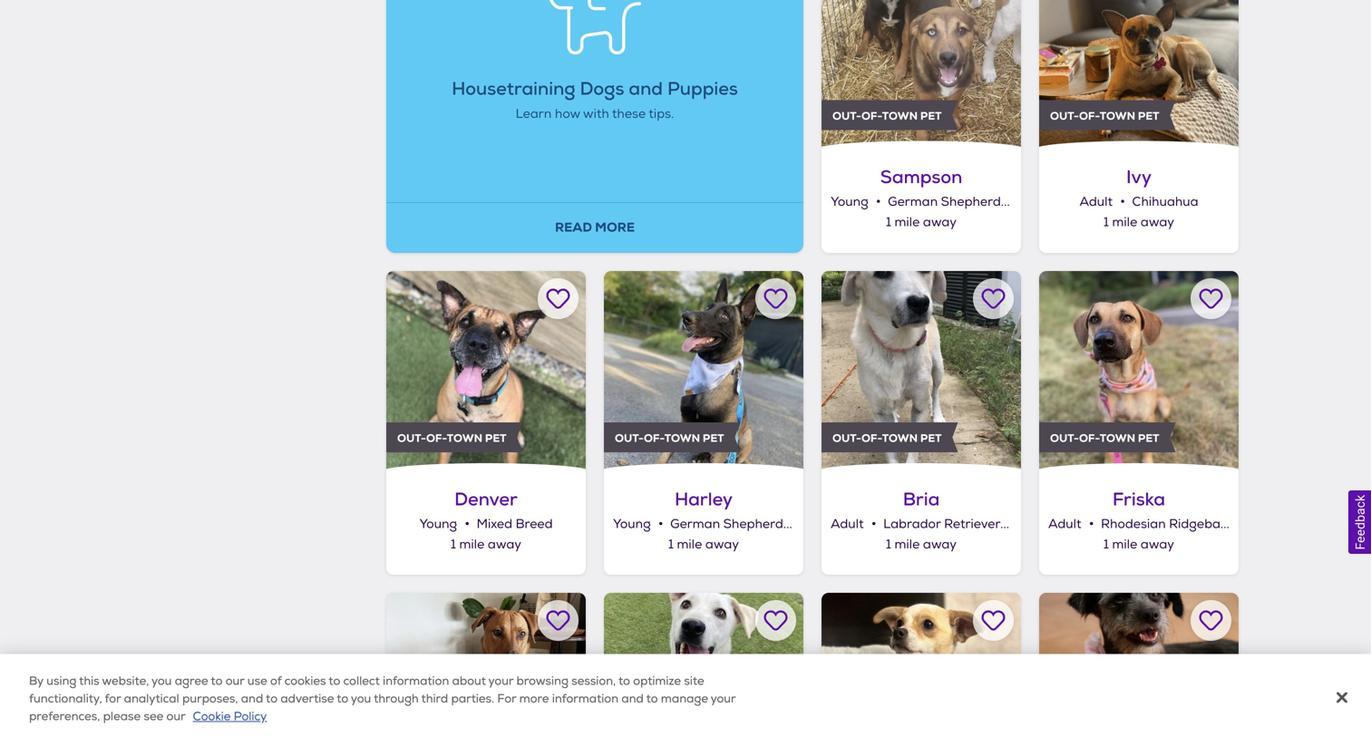 Task type: vqa. For each thing, say whether or not it's contained in the screenshot.
PETFINDER LOGO
no



Task type: locate. For each thing, give the bounding box(es) containing it.
pet for ivy
[[1138, 109, 1160, 123]]

mile
[[895, 214, 920, 230], [1112, 214, 1138, 230], [459, 537, 485, 553], [677, 537, 702, 553], [895, 537, 920, 553], [1112, 537, 1138, 553]]

out-of-town pet up friska
[[1050, 431, 1160, 446]]

pet up ivy
[[1138, 109, 1160, 123]]

our
[[226, 674, 244, 689], [166, 709, 185, 724]]

bernie, adoptable dog, young male labrador retriever mix, 1 mile away, out-of-town pet. image
[[604, 593, 804, 746]]

mile down mixed
[[459, 537, 485, 553]]

and up policy
[[241, 692, 263, 706]]

town
[[882, 109, 918, 123], [1100, 109, 1136, 123], [447, 431, 483, 446], [665, 431, 700, 446], [882, 431, 918, 446], [1100, 431, 1136, 446]]

pet up bria
[[920, 431, 942, 446]]

you
[[151, 674, 172, 689], [351, 692, 371, 706]]

1 vertical spatial shepherd
[[723, 516, 783, 532]]

2 horizontal spatial young
[[831, 194, 869, 210]]

out- for ivy
[[1050, 109, 1079, 123]]

town up bria
[[882, 431, 918, 446]]

away down rhodesian
[[1141, 537, 1174, 553]]

0 horizontal spatial mix
[[1004, 516, 1024, 532]]

and
[[629, 77, 663, 101], [241, 692, 263, 706], [622, 692, 644, 706]]

pet for denver
[[485, 431, 507, 446]]

town for sampson
[[882, 109, 918, 123]]

cookie policy
[[193, 709, 267, 724]]

of-
[[862, 109, 882, 123], [1079, 109, 1100, 123], [426, 431, 447, 446], [644, 431, 665, 446], [862, 431, 882, 446], [1079, 431, 1100, 446]]

for
[[105, 692, 121, 706]]

town for denver
[[447, 431, 483, 446]]

by
[[29, 674, 43, 689]]

1 for ivy
[[1104, 214, 1109, 230]]

pet up harley
[[703, 431, 724, 446]]

mile down bria
[[895, 537, 920, 553]]

german down the sampson
[[888, 194, 938, 210]]

ridgeback
[[1169, 516, 1233, 532]]

0 vertical spatial our
[[226, 674, 244, 689]]

0 horizontal spatial german
[[670, 516, 720, 532]]

away down german shepherd dog
[[705, 537, 739, 553]]

sampson, adoptable dog, young male german shepherd dog mix, 1 mile away, out-of-town pet. image
[[822, 0, 1021, 148]]

out-of-town pet
[[833, 109, 942, 123], [1050, 109, 1160, 123], [397, 431, 507, 446], [615, 431, 724, 446], [833, 431, 942, 446], [1050, 431, 1160, 446]]

to
[[211, 674, 223, 689], [329, 674, 340, 689], [618, 674, 630, 689], [266, 692, 278, 706], [337, 692, 348, 706], [646, 692, 658, 706]]

these
[[612, 106, 646, 122]]

out-of-town pet up "denver" on the bottom left of page
[[397, 431, 507, 446]]

of- for bria
[[862, 431, 882, 446]]

away
[[923, 214, 957, 230], [1141, 214, 1174, 230], [488, 537, 521, 553], [705, 537, 739, 553], [923, 537, 957, 553], [1141, 537, 1174, 553]]

0 horizontal spatial young
[[419, 516, 457, 532]]

1
[[886, 214, 891, 230], [1104, 214, 1109, 230], [451, 537, 456, 553], [668, 537, 674, 553], [886, 537, 891, 553], [1104, 537, 1109, 553]]

1 vertical spatial your
[[711, 692, 736, 706]]

privacy alert dialog
[[0, 654, 1371, 746]]

labrador down bria
[[883, 516, 941, 532]]

browsing
[[517, 674, 569, 689]]

1 horizontal spatial dog
[[1004, 194, 1029, 210]]

1 horizontal spatial german
[[888, 194, 938, 210]]

out-of-town pet for harley
[[615, 431, 724, 446]]

pet for friska
[[1138, 431, 1160, 446]]

1 horizontal spatial shepherd
[[941, 194, 1001, 210]]

1 for harley
[[668, 537, 674, 553]]

labrador
[[883, 516, 941, 532], [1249, 516, 1306, 532]]

information
[[383, 674, 449, 689], [552, 692, 619, 706]]

parties.
[[451, 692, 494, 706]]

breed
[[516, 516, 553, 532]]

you up 'analytical'
[[151, 674, 172, 689]]

1 mile away down rhodesian
[[1104, 537, 1174, 553]]

1 mile away for ivy
[[1104, 214, 1174, 230]]

german for harley
[[670, 516, 720, 532]]

1 mile away down the sampson
[[886, 214, 957, 230]]

1 horizontal spatial labrador
[[1249, 516, 1306, 532]]

1 vertical spatial you
[[351, 692, 371, 706]]

1 mile away for sampson
[[886, 214, 957, 230]]

1 for sampson
[[886, 214, 891, 230]]

mix
[[1032, 194, 1053, 210], [1004, 516, 1024, 532]]

bria, adoptable dog, adult female labrador retriever mix, 1 mile away, out-of-town pet. image
[[822, 271, 1021, 471]]

pet up the sampson
[[920, 109, 942, 123]]

with
[[583, 106, 609, 122]]

ivy
[[1126, 165, 1152, 189]]

german for sampson
[[888, 194, 938, 210]]

away down mixed
[[488, 537, 521, 553]]

mile down chihuahua
[[1112, 214, 1138, 230]]

0 vertical spatial you
[[151, 674, 172, 689]]

puppies
[[667, 77, 738, 101]]

policy
[[234, 709, 267, 724]]

0 horizontal spatial shepherd
[[723, 516, 783, 532]]

pet up friska
[[1138, 431, 1160, 446]]

town up harley
[[665, 431, 700, 446]]

collect
[[343, 674, 380, 689]]

away for friska
[[1141, 537, 1174, 553]]

0 horizontal spatial dog
[[787, 516, 812, 532]]

0 vertical spatial german
[[888, 194, 938, 210]]

session,
[[572, 674, 616, 689]]

mile down harley
[[677, 537, 702, 553]]

1 vertical spatial information
[[552, 692, 619, 706]]

adult for bria
[[831, 516, 864, 532]]

german down harley
[[670, 516, 720, 532]]

town up friska
[[1100, 431, 1136, 446]]

site
[[684, 674, 704, 689]]

to down collect
[[337, 692, 348, 706]]

1 horizontal spatial young
[[613, 516, 651, 532]]

your
[[488, 674, 514, 689], [711, 692, 736, 706]]

information down session,
[[552, 692, 619, 706]]

0 vertical spatial information
[[383, 674, 449, 689]]

housetraining dogs and puppies learn how with these tips.
[[452, 77, 738, 122]]

town up the sampson
[[882, 109, 918, 123]]

0 vertical spatial dog
[[1004, 194, 1029, 210]]

pet up "denver" on the bottom left of page
[[485, 431, 507, 446]]

out-
[[833, 109, 862, 123], [1050, 109, 1079, 123], [397, 431, 426, 446], [615, 431, 644, 446], [833, 431, 862, 446], [1050, 431, 1079, 446]]

shepherd
[[941, 194, 1001, 210], [723, 516, 783, 532]]

1 mile away down chihuahua
[[1104, 214, 1174, 230]]

dog for sampson
[[1004, 194, 1029, 210]]

out-of-town pet up bria
[[833, 431, 942, 446]]

1 vertical spatial mix
[[1004, 516, 1024, 532]]

out-of-town pet up the sampson
[[833, 109, 942, 123]]

preferences,
[[29, 709, 100, 724]]

1 mile away down german shepherd dog
[[668, 537, 739, 553]]

mile for denver
[[459, 537, 485, 553]]

to down the of
[[266, 692, 278, 706]]

friska, adoptable dog, adult female rhodesian ridgeback & labrador retriever mix, 1 mile away, out-of-town pet. image
[[1039, 271, 1239, 471]]

this
[[79, 674, 99, 689]]

away down chihuahua
[[1141, 214, 1174, 230]]

0 vertical spatial shepherd
[[941, 194, 1001, 210]]

mixed
[[477, 516, 512, 532]]

away down german shepherd dog mix
[[923, 214, 957, 230]]

learn
[[516, 106, 552, 122]]

1 mile away down labrador retriever mix
[[886, 537, 957, 553]]

1 mile away
[[886, 214, 957, 230], [1104, 214, 1174, 230], [451, 537, 521, 553], [668, 537, 739, 553], [886, 537, 957, 553], [1104, 537, 1174, 553]]

0 horizontal spatial you
[[151, 674, 172, 689]]

0 horizontal spatial retriever
[[944, 516, 1000, 532]]

1 for denver
[[451, 537, 456, 553]]

shepherd down harley
[[723, 516, 783, 532]]

1 mile away down mixed
[[451, 537, 521, 553]]

adult for friska
[[1048, 516, 1082, 532]]

1 vertical spatial dog
[[787, 516, 812, 532]]

you down collect
[[351, 692, 371, 706]]

2 labrador from the left
[[1249, 516, 1306, 532]]

1 retriever from the left
[[944, 516, 1000, 532]]

0 horizontal spatial labrador
[[883, 516, 941, 532]]

town up ivy
[[1100, 109, 1136, 123]]

mile down rhodesian
[[1112, 537, 1138, 553]]

see
[[144, 709, 163, 724]]

labrador right &
[[1249, 516, 1306, 532]]

out-of-town pet up harley
[[615, 431, 724, 446]]

1 mile away for bria
[[886, 537, 957, 553]]

rhodesian
[[1101, 516, 1166, 532]]

&
[[1237, 516, 1246, 532]]

our left use
[[226, 674, 244, 689]]

by using this website, you agree to our use of cookies to collect information about your browsing session, to optimize site functionality, for analytical purposes, and to advertise to you through third parties.  for more information and to manage your preferences, please see our
[[29, 674, 736, 724]]

mile for bria
[[895, 537, 920, 553]]

pet for sampson
[[920, 109, 942, 123]]

1 mile away for harley
[[668, 537, 739, 553]]

young
[[831, 194, 869, 210], [419, 516, 457, 532], [613, 516, 651, 532]]

1 horizontal spatial mix
[[1032, 194, 1053, 210]]

german
[[888, 194, 938, 210], [670, 516, 720, 532]]

shepherd for sampson
[[941, 194, 1001, 210]]

0 horizontal spatial our
[[166, 709, 185, 724]]

retriever
[[944, 516, 1000, 532], [1310, 516, 1366, 532]]

adult
[[1080, 194, 1113, 210], [831, 516, 864, 532], [1048, 516, 1082, 532]]

sampson
[[880, 165, 963, 189]]

1 horizontal spatial information
[[552, 692, 619, 706]]

1 mile away for friska
[[1104, 537, 1174, 553]]

about
[[452, 674, 486, 689]]

1 vertical spatial german
[[670, 516, 720, 532]]

pet
[[920, 109, 942, 123], [1138, 109, 1160, 123], [485, 431, 507, 446], [703, 431, 724, 446], [920, 431, 942, 446], [1138, 431, 1160, 446]]

purposes,
[[182, 692, 238, 706]]

our right see in the bottom left of the page
[[166, 709, 185, 724]]

1 horizontal spatial our
[[226, 674, 244, 689]]

0 horizontal spatial your
[[488, 674, 514, 689]]

tips.
[[649, 106, 674, 122]]

town for bria
[[882, 431, 918, 446]]

1 horizontal spatial retriever
[[1310, 516, 1366, 532]]

shepherd down the sampson
[[941, 194, 1001, 210]]

to down optimize
[[646, 692, 658, 706]]

housetraining
[[452, 77, 575, 101]]

your right manage
[[711, 692, 736, 706]]

mile down the sampson
[[895, 214, 920, 230]]

out- for friska
[[1050, 431, 1079, 446]]

1 vertical spatial our
[[166, 709, 185, 724]]

harley
[[675, 487, 733, 511]]

information up the third
[[383, 674, 449, 689]]

dog
[[1004, 194, 1029, 210], [787, 516, 812, 532]]

away for denver
[[488, 537, 521, 553]]

manage
[[661, 692, 708, 706]]

out-of-town pet up ivy
[[1050, 109, 1160, 123]]

away down labrador retriever mix
[[923, 537, 957, 553]]

town up "denver" on the bottom left of page
[[447, 431, 483, 446]]

denver
[[455, 487, 518, 511]]

your up for
[[488, 674, 514, 689]]

mixed breed
[[477, 516, 553, 532]]

cookie
[[193, 709, 231, 724]]

m
[[1369, 516, 1371, 532]]

young for denver
[[419, 516, 457, 532]]

pet for harley
[[703, 431, 724, 446]]

of- for friska
[[1079, 431, 1100, 446]]

and up the tips.
[[629, 77, 663, 101]]



Task type: describe. For each thing, give the bounding box(es) containing it.
to up purposes,
[[211, 674, 223, 689]]

agree
[[175, 674, 208, 689]]

optimize
[[633, 674, 681, 689]]

out- for bria
[[833, 431, 862, 446]]

dog for harley
[[787, 516, 812, 532]]

2 retriever from the left
[[1310, 516, 1366, 532]]

out-of-town pet for denver
[[397, 431, 507, 446]]

away for ivy
[[1141, 214, 1174, 230]]

away for bria
[[923, 537, 957, 553]]

how
[[555, 106, 580, 122]]

0 vertical spatial your
[[488, 674, 514, 689]]

read
[[555, 219, 592, 236]]

friska
[[1113, 487, 1165, 511]]

and inside "housetraining dogs and puppies learn how with these tips."
[[629, 77, 663, 101]]

and down optimize
[[622, 692, 644, 706]]

town for ivy
[[1100, 109, 1136, 123]]

chihuahua
[[1132, 194, 1199, 210]]

young for sampson
[[831, 194, 869, 210]]

rhodesian ridgeback & labrador retriever m
[[1101, 516, 1371, 532]]

of- for denver
[[426, 431, 447, 446]]

to right session,
[[618, 674, 630, 689]]

1 mile away for denver
[[451, 537, 521, 553]]

german shepherd dog
[[670, 516, 812, 532]]

more
[[519, 692, 549, 706]]

out-of-town pet for ivy
[[1050, 109, 1160, 123]]

third
[[421, 692, 448, 706]]

for
[[497, 692, 516, 706]]

denver, adoptable dog, young male mixed breed, 1 mile away, out-of-town pet. image
[[386, 271, 586, 471]]

analytical
[[124, 692, 179, 706]]

young for harley
[[613, 516, 651, 532]]

out- for harley
[[615, 431, 644, 446]]

labrador retriever mix
[[883, 516, 1024, 532]]

harley, adoptable dog, young male german shepherd dog, 1 mile away, out-of-town pet. image
[[604, 271, 804, 471]]

1 horizontal spatial you
[[351, 692, 371, 706]]

mile for harley
[[677, 537, 702, 553]]

out-of-town pet for friska
[[1050, 431, 1160, 446]]

away for harley
[[705, 537, 739, 553]]

1 for friska
[[1104, 537, 1109, 553]]

1 horizontal spatial your
[[711, 692, 736, 706]]

mile for sampson
[[895, 214, 920, 230]]

away for sampson
[[923, 214, 957, 230]]

of
[[270, 674, 282, 689]]

pet for bria
[[920, 431, 942, 446]]

out- for denver
[[397, 431, 426, 446]]

1 labrador from the left
[[883, 516, 941, 532]]

more
[[595, 219, 635, 236]]

website,
[[102, 674, 149, 689]]

mile for ivy
[[1112, 214, 1138, 230]]

german shepherd dog mix
[[888, 194, 1053, 210]]

of- for harley
[[644, 431, 665, 446]]

tina, adoptable dog, adult female schnauzer, 1 mile away, out-of-town pet. image
[[1039, 593, 1239, 746]]

shitara, adoptable dog, adult female mixed breed, 1 mile away, out-of-town pet. image
[[386, 593, 586, 746]]

bekki, adoptable dog, young female terrier, 1 mile away, out-of-town pet. image
[[822, 593, 1021, 746]]

ivy, adoptable dog, adult female chihuahua, 1 mile away, out-of-town pet. image
[[1039, 0, 1239, 148]]

read more
[[555, 219, 635, 236]]

town for friska
[[1100, 431, 1136, 446]]

through
[[374, 692, 419, 706]]

of- for sampson
[[862, 109, 882, 123]]

dogs
[[580, 77, 624, 101]]

using
[[46, 674, 76, 689]]

to left collect
[[329, 674, 340, 689]]

1 for bria
[[886, 537, 891, 553]]

out-of-town pet for bria
[[833, 431, 942, 446]]

town for harley
[[665, 431, 700, 446]]

of- for ivy
[[1079, 109, 1100, 123]]

cookie policy link
[[193, 709, 267, 724]]

use
[[247, 674, 267, 689]]

adult for ivy
[[1080, 194, 1113, 210]]

cookies
[[285, 674, 326, 689]]

shepherd for harley
[[723, 516, 783, 532]]

please
[[103, 709, 141, 724]]

advertise
[[281, 692, 334, 706]]

out-of-town pet for sampson
[[833, 109, 942, 123]]

bria
[[903, 487, 940, 511]]

functionality,
[[29, 692, 102, 706]]

out- for sampson
[[833, 109, 862, 123]]

mile for friska
[[1112, 537, 1138, 553]]

0 horizontal spatial information
[[383, 674, 449, 689]]

0 vertical spatial mix
[[1032, 194, 1053, 210]]



